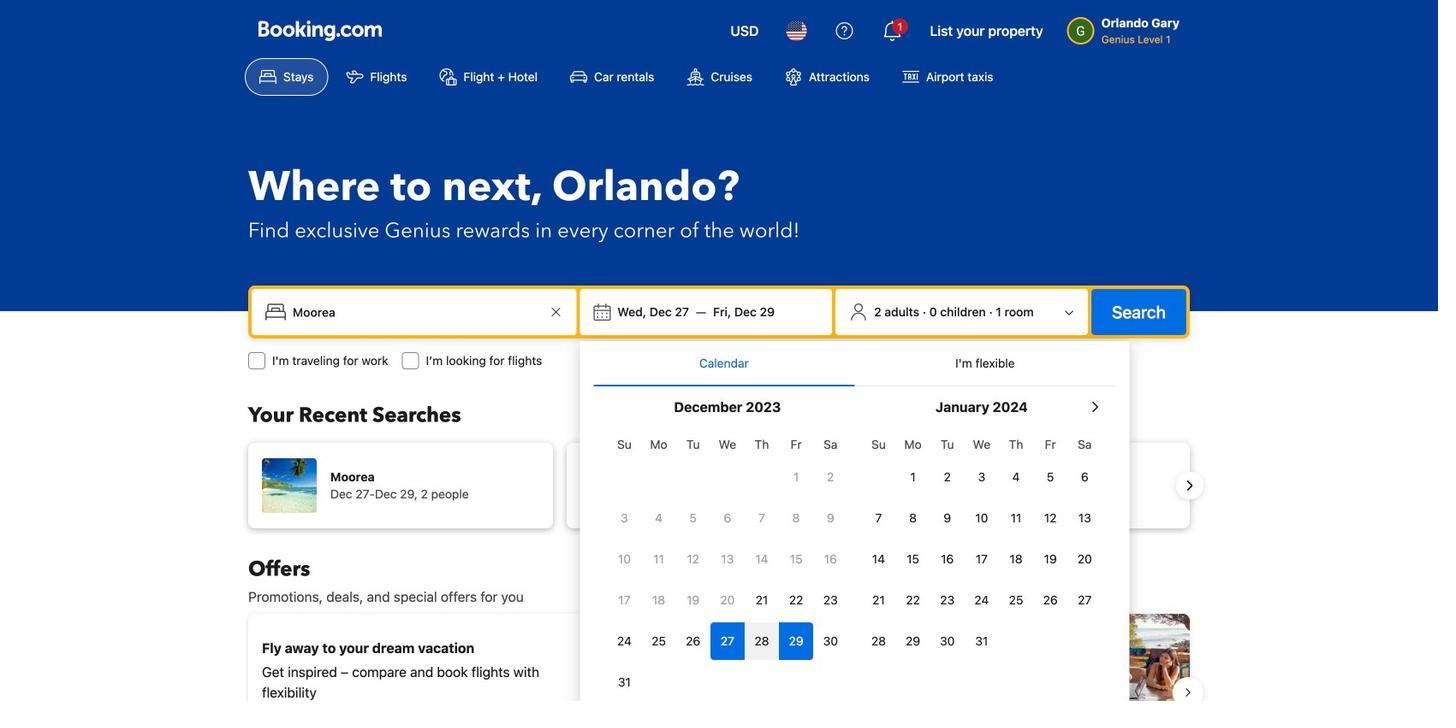 Task type: describe. For each thing, give the bounding box(es) containing it.
24 January 2024 checkbox
[[965, 582, 999, 620]]

19 January 2024 checkbox
[[1033, 541, 1068, 579]]

30 January 2024 checkbox
[[930, 623, 965, 661]]

14 December 2023 checkbox
[[745, 541, 779, 579]]

4 December 2023 checkbox
[[642, 500, 676, 538]]

1 January 2024 checkbox
[[896, 459, 930, 497]]

17 December 2023 checkbox
[[607, 582, 642, 620]]

20 January 2024 checkbox
[[1068, 541, 1102, 579]]

10 January 2024 checkbox
[[965, 500, 999, 538]]

7 January 2024 checkbox
[[862, 500, 896, 538]]

2 grid from the left
[[862, 428, 1102, 661]]

11 January 2024 checkbox
[[999, 500, 1033, 538]]

next image
[[1180, 476, 1200, 497]]

21 January 2024 checkbox
[[862, 582, 896, 620]]

23 January 2024 checkbox
[[930, 582, 965, 620]]

9 December 2023 checkbox
[[813, 500, 848, 538]]

Where are you going? field
[[286, 297, 546, 328]]

22 January 2024 checkbox
[[896, 582, 930, 620]]

5 January 2024 checkbox
[[1033, 459, 1068, 497]]

29 January 2024 checkbox
[[896, 623, 930, 661]]

18 January 2024 checkbox
[[999, 541, 1033, 579]]

1 December 2023 checkbox
[[779, 459, 813, 497]]

6 December 2023 checkbox
[[710, 500, 745, 538]]

24 December 2023 checkbox
[[607, 623, 642, 661]]

31 January 2024 checkbox
[[965, 623, 999, 661]]

28 January 2024 checkbox
[[862, 623, 896, 661]]

13 January 2024 checkbox
[[1068, 500, 1102, 538]]

20 December 2023 checkbox
[[710, 582, 745, 620]]

booking.com image
[[259, 21, 382, 41]]

3 January 2024 checkbox
[[965, 459, 999, 497]]

15 December 2023 checkbox
[[779, 541, 813, 579]]

fly away to your dream vacation image
[[579, 633, 699, 702]]

your account menu orlando gary genius level 1 element
[[1067, 8, 1187, 47]]

10 December 2023 checkbox
[[607, 541, 642, 579]]

29 December 2023 checkbox
[[779, 623, 813, 661]]

16 January 2024 checkbox
[[930, 541, 965, 579]]

8 December 2023 checkbox
[[779, 500, 813, 538]]

3 cell from the left
[[779, 620, 813, 661]]

3 December 2023 checkbox
[[607, 500, 642, 538]]

23 December 2023 checkbox
[[813, 582, 848, 620]]

2 December 2023 checkbox
[[813, 459, 848, 497]]



Task type: vqa. For each thing, say whether or not it's contained in the screenshot.
Less
no



Task type: locate. For each thing, give the bounding box(es) containing it.
11 December 2023 checkbox
[[642, 541, 676, 579]]

31 December 2023 checkbox
[[607, 664, 642, 702]]

21 December 2023 checkbox
[[745, 582, 779, 620]]

0 vertical spatial region
[[235, 437, 1204, 536]]

1 horizontal spatial grid
[[862, 428, 1102, 661]]

8 January 2024 checkbox
[[896, 500, 930, 538]]

region
[[235, 437, 1204, 536], [235, 608, 1204, 702]]

16 December 2023 checkbox
[[813, 541, 848, 579]]

take your longest vacation yet image
[[1036, 615, 1190, 702]]

2 cell from the left
[[745, 620, 779, 661]]

6 January 2024 checkbox
[[1068, 459, 1102, 497]]

25 December 2023 checkbox
[[642, 623, 676, 661]]

1 grid from the left
[[607, 428, 848, 702]]

27 December 2023 checkbox
[[710, 623, 745, 661]]

17 January 2024 checkbox
[[965, 541, 999, 579]]

27 January 2024 checkbox
[[1068, 582, 1102, 620]]

12 January 2024 checkbox
[[1033, 500, 1068, 538]]

28 December 2023 checkbox
[[745, 623, 779, 661]]

30 December 2023 checkbox
[[813, 623, 848, 661]]

12 December 2023 checkbox
[[676, 541, 710, 579]]

2 January 2024 checkbox
[[930, 459, 965, 497]]

cell
[[710, 620, 745, 661], [745, 620, 779, 661], [779, 620, 813, 661]]

2 region from the top
[[235, 608, 1204, 702]]

1 region from the top
[[235, 437, 1204, 536]]

grid
[[607, 428, 848, 702], [862, 428, 1102, 661]]

15 January 2024 checkbox
[[896, 541, 930, 579]]

7 December 2023 checkbox
[[745, 500, 779, 538]]

25 January 2024 checkbox
[[999, 582, 1033, 620]]

26 December 2023 checkbox
[[676, 623, 710, 661]]

26 January 2024 checkbox
[[1033, 582, 1068, 620]]

tab list
[[594, 342, 1116, 388]]

13 December 2023 checkbox
[[710, 541, 745, 579]]

9 January 2024 checkbox
[[930, 500, 965, 538]]

1 cell from the left
[[710, 620, 745, 661]]

4 January 2024 checkbox
[[999, 459, 1033, 497]]

5 December 2023 checkbox
[[676, 500, 710, 538]]

22 December 2023 checkbox
[[779, 582, 813, 620]]

19 December 2023 checkbox
[[676, 582, 710, 620]]

18 December 2023 checkbox
[[642, 582, 676, 620]]

14 January 2024 checkbox
[[862, 541, 896, 579]]

0 horizontal spatial grid
[[607, 428, 848, 702]]

1 vertical spatial region
[[235, 608, 1204, 702]]



